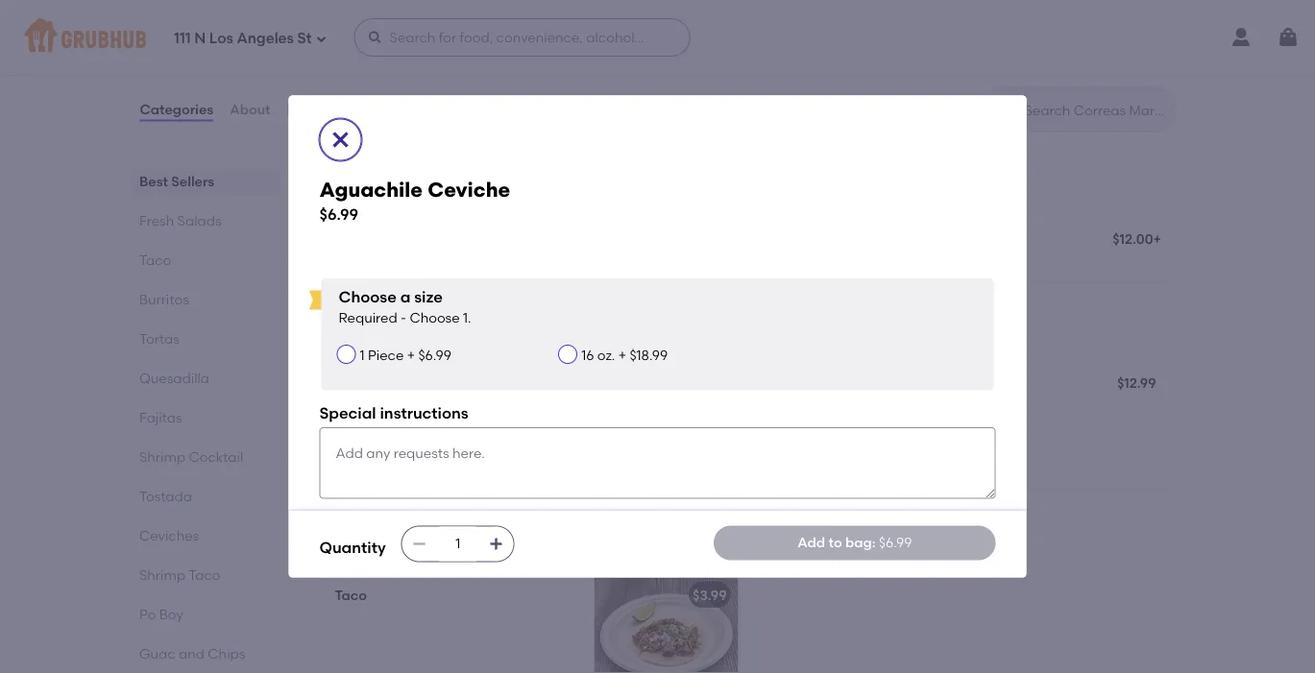 Task type: vqa. For each thing, say whether or not it's contained in the screenshot.
order
yes



Task type: describe. For each thing, give the bounding box(es) containing it.
people icon image
[[231, 25, 250, 44]]

svg image inside the preorder button
[[139, 25, 158, 44]]

categories button
[[139, 75, 215, 144]]

quesadilla tab
[[139, 368, 273, 388]]

add to bag: $6.99
[[798, 535, 913, 552]]

tortas
[[139, 331, 179, 347]]

shrimp for shrimp taco
[[139, 567, 185, 583]]

shrimp taco
[[139, 567, 220, 583]]

$6.99 for add to bag: $6.99
[[879, 535, 913, 552]]

shrimp cocktail
[[139, 449, 243, 465]]

choose a size required - choose 1.
[[339, 288, 471, 326]]

fresh right $9.99 at the bottom right of page
[[766, 377, 801, 393]]

shrimp cocktail tab
[[139, 447, 273, 467]]

size
[[414, 288, 443, 307]]

guac and chips tab
[[139, 644, 273, 664]]

angeles
[[237, 30, 294, 47]]

$3.99
[[693, 587, 727, 604]]

sellers for best sellers most ordered on grubhub
[[369, 161, 436, 185]]

special
[[320, 403, 376, 422]]

chips
[[207, 646, 245, 662]]

fresh salads tab
[[139, 211, 273, 231]]

salads inside 'tab'
[[177, 212, 221, 229]]

cocktail
[[188, 449, 243, 465]]

about
[[230, 101, 271, 118]]

categories
[[140, 101, 214, 118]]

start
[[254, 26, 286, 43]]

tostada
[[139, 488, 192, 505]]

ordered
[[354, 188, 406, 204]]

fresh salads inside fresh salads 'tab'
[[139, 212, 221, 229]]

oz.
[[598, 347, 616, 364]]

on
[[409, 188, 426, 204]]

best for best sellers
[[139, 173, 168, 189]]

+ for 16 oz. + $18.99
[[619, 347, 627, 364]]

Input item quantity number field
[[437, 527, 479, 562]]

ceviches tab
[[139, 526, 273, 546]]

grubhub
[[429, 188, 488, 204]]

fresh up 1
[[320, 319, 374, 343]]

-
[[401, 310, 407, 326]]

required
[[339, 310, 398, 326]]

Search Correas Mariscos & Cocina  search field
[[1023, 101, 1170, 119]]

taco image
[[595, 574, 739, 674]]

special instructions
[[320, 403, 469, 422]]

0 vertical spatial choose
[[339, 288, 397, 307]]

quesadilla
[[139, 370, 209, 386]]

guac
[[139, 646, 175, 662]]

fajitas tab
[[139, 408, 273, 428]]

ceviche
[[428, 177, 511, 202]]

preorder button
[[139, 17, 220, 52]]

1 piece + $6.99
[[360, 347, 452, 364]]

fresh salad image
[[595, 364, 739, 489]]

$6.99 for 1 piece + $6.99
[[419, 347, 452, 364]]

add
[[798, 535, 826, 552]]

1.
[[463, 310, 471, 326]]

111 n los angeles st
[[174, 30, 312, 47]]



Task type: locate. For each thing, give the bounding box(es) containing it.
$12.99
[[1118, 375, 1157, 391]]

aguachile
[[320, 177, 423, 202]]

fresh up special
[[335, 377, 371, 393]]

0 horizontal spatial salads
[[177, 212, 221, 229]]

1 horizontal spatial choose
[[410, 310, 460, 326]]

1 horizontal spatial salads
[[379, 319, 448, 343]]

taco tab
[[139, 250, 273, 270]]

order
[[332, 26, 367, 43]]

fresh salads up piece
[[320, 319, 448, 343]]

shrimp up po boy
[[139, 567, 185, 583]]

0 horizontal spatial sellers
[[171, 173, 214, 189]]

1 vertical spatial choose
[[410, 310, 460, 326]]

best up fresh salads 'tab'
[[139, 173, 168, 189]]

sellers for best sellers
[[171, 173, 214, 189]]

reviews
[[287, 101, 341, 118]]

choose down size
[[410, 310, 460, 326]]

$18.99
[[630, 347, 668, 364]]

1 shrimp from the top
[[139, 449, 185, 465]]

0 horizontal spatial best
[[139, 173, 168, 189]]

1 vertical spatial salads
[[379, 319, 448, 343]]

fresh down 'best sellers'
[[139, 212, 174, 229]]

aguachile ceviche $6.99
[[320, 177, 511, 224]]

0 horizontal spatial fresh salads
[[139, 212, 221, 229]]

1 horizontal spatial fresh salads
[[320, 319, 448, 343]]

0 vertical spatial fresh salads
[[139, 212, 221, 229]]

sellers up fresh salads 'tab'
[[171, 173, 214, 189]]

1
[[360, 347, 365, 364]]

best inside best sellers most ordered on grubhub
[[320, 161, 364, 185]]

sellers up on
[[369, 161, 436, 185]]

protein
[[877, 377, 925, 393]]

1 horizontal spatial sellers
[[369, 161, 436, 185]]

instructions
[[380, 403, 469, 422]]

salads
[[177, 212, 221, 229], [379, 319, 448, 343]]

salad for fresh salad with protein
[[804, 377, 843, 393]]

2 vertical spatial $6.99
[[879, 535, 913, 552]]

best for best sellers most ordered on grubhub
[[320, 161, 364, 185]]

most
[[320, 188, 351, 204]]

fresh salads down 'best sellers'
[[139, 212, 221, 229]]

1 vertical spatial shrimp
[[139, 567, 185, 583]]

0 vertical spatial salads
[[177, 212, 221, 229]]

1 horizontal spatial +
[[619, 347, 627, 364]]

guac and chips
[[139, 646, 245, 662]]

fajitas
[[139, 409, 182, 426]]

svg image
[[139, 25, 158, 44], [1277, 26, 1301, 49], [368, 30, 383, 45], [329, 128, 352, 151], [412, 537, 427, 552], [489, 537, 504, 552]]

boy
[[159, 607, 183, 623]]

to
[[829, 535, 843, 552]]

sellers inside tab
[[171, 173, 214, 189]]

salads down best sellers tab
[[177, 212, 221, 229]]

16 oz. + $18.99
[[582, 347, 668, 364]]

fresh salads
[[139, 212, 221, 229], [320, 319, 448, 343]]

best up 'most'
[[320, 161, 364, 185]]

$6.99 inside aguachile ceviche $6.99
[[320, 205, 359, 224]]

1 horizontal spatial salad
[[804, 377, 843, 393]]

$6.99 down 'most'
[[320, 205, 359, 224]]

fresh salad with protein
[[766, 377, 925, 393]]

shrimp down fajitas
[[139, 449, 185, 465]]

1 horizontal spatial $6.99
[[419, 347, 452, 364]]

best sellers
[[139, 173, 214, 189]]

1 vertical spatial $6.99
[[419, 347, 452, 364]]

$6.99 right bag:
[[879, 535, 913, 552]]

svg image
[[316, 33, 327, 45]]

best sellers most ordered on grubhub
[[320, 161, 488, 204]]

best
[[320, 161, 364, 185], [139, 173, 168, 189]]

0 vertical spatial $6.99
[[320, 205, 359, 224]]

$9.99
[[694, 377, 727, 393]]

preorder
[[162, 26, 220, 43]]

bag:
[[846, 535, 876, 552]]

2 horizontal spatial $6.99
[[879, 535, 913, 552]]

0 horizontal spatial choose
[[339, 288, 397, 307]]

tostada tab
[[139, 486, 273, 507]]

about button
[[229, 75, 272, 144]]

choose up required
[[339, 288, 397, 307]]

Special instructions text field
[[320, 428, 996, 499]]

salad left with
[[804, 377, 843, 393]]

salad
[[374, 377, 412, 393], [804, 377, 843, 393]]

n
[[194, 30, 206, 47]]

1 horizontal spatial best
[[320, 161, 364, 185]]

fresh
[[139, 212, 174, 229], [320, 319, 374, 343], [335, 377, 371, 393], [766, 377, 801, 393]]

po boy tab
[[139, 605, 273, 625]]

shrimp taco tab
[[139, 565, 273, 585]]

burritos tab
[[139, 289, 273, 310]]

2 horizontal spatial +
[[1154, 231, 1162, 247]]

quantity
[[320, 539, 386, 557]]

group
[[289, 26, 328, 43]]

st
[[298, 30, 312, 47]]

start group order
[[254, 26, 367, 43]]

fresh salad
[[335, 377, 412, 393]]

reviews button
[[286, 75, 341, 144]]

0 horizontal spatial salad
[[374, 377, 412, 393]]

tortas tab
[[139, 329, 273, 349]]

with
[[846, 377, 874, 393]]

111
[[174, 30, 191, 47]]

0 horizontal spatial $6.99
[[320, 205, 359, 224]]

fresh inside 'tab'
[[139, 212, 174, 229]]

2 salad from the left
[[804, 377, 843, 393]]

burritos
[[139, 291, 189, 308]]

and
[[178, 646, 204, 662]]

piece
[[368, 347, 404, 364]]

salad for fresh salad
[[374, 377, 412, 393]]

0 horizontal spatial +
[[407, 347, 415, 364]]

$12.00
[[1113, 231, 1154, 247]]

po boy
[[139, 607, 183, 623]]

1 vertical spatial fresh salads
[[320, 319, 448, 343]]

search icon image
[[994, 98, 1017, 121]]

salad up special instructions at bottom
[[374, 377, 412, 393]]

$6.99
[[320, 205, 359, 224], [419, 347, 452, 364], [879, 535, 913, 552]]

start group order button
[[231, 17, 367, 52]]

taco
[[139, 252, 171, 268], [320, 529, 369, 554], [188, 567, 220, 583], [335, 587, 367, 604]]

16
[[582, 347, 594, 364]]

best inside tab
[[139, 173, 168, 189]]

salads up 1 piece + $6.99
[[379, 319, 448, 343]]

sellers
[[369, 161, 436, 185], [171, 173, 214, 189]]

main navigation navigation
[[0, 0, 1316, 75]]

shrimp
[[139, 449, 185, 465], [139, 567, 185, 583]]

2 shrimp from the top
[[139, 567, 185, 583]]

best sellers tab
[[139, 171, 273, 191]]

choose
[[339, 288, 397, 307], [410, 310, 460, 326]]

shrimp for shrimp cocktail
[[139, 449, 185, 465]]

po
[[139, 607, 156, 623]]

0 vertical spatial shrimp
[[139, 449, 185, 465]]

los
[[209, 30, 233, 47]]

sellers inside best sellers most ordered on grubhub
[[369, 161, 436, 185]]

a
[[401, 288, 411, 307]]

$12.00 +
[[1113, 231, 1162, 247]]

1 salad from the left
[[374, 377, 412, 393]]

+
[[1154, 231, 1162, 247], [407, 347, 415, 364], [619, 347, 627, 364]]

+ for 1 piece + $6.99
[[407, 347, 415, 364]]

ceviches
[[139, 528, 199, 544]]

$6.99 right piece
[[419, 347, 452, 364]]



